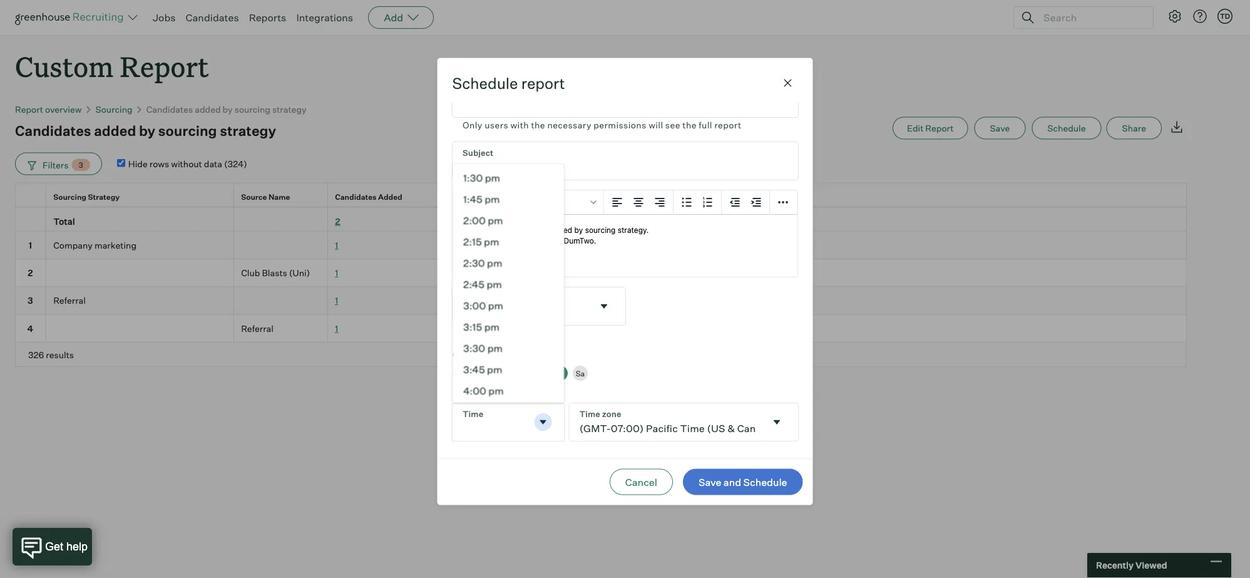 Task type: vqa. For each thing, say whether or not it's contained in the screenshot.
July option
no



Task type: describe. For each thing, give the bounding box(es) containing it.
2:15
[[463, 236, 482, 248]]

company
[[53, 240, 93, 250]]

3 toolbar from the left
[[674, 190, 722, 215]]

2:15 pm option
[[453, 231, 564, 253]]

jobs
[[153, 11, 176, 24]]

1 vertical spatial referral
[[241, 323, 274, 334]]

1:45
[[463, 193, 482, 206]]

1 vertical spatial by
[[139, 122, 155, 139]]

hide
[[128, 158, 148, 169]]

0 vertical spatial sourcing
[[235, 104, 271, 115]]

0 horizontal spatial sourcing
[[158, 122, 217, 139]]

schedule inside save and schedule button
[[744, 476, 788, 488]]

td button
[[1216, 6, 1236, 26]]

0 vertical spatial candidates added by sourcing strategy
[[146, 104, 307, 115]]

data
[[204, 158, 222, 169]]

without
[[171, 158, 202, 169]]

2:30
[[463, 257, 485, 270]]

1 for 1
[[335, 240, 338, 250]]

s
[[458, 368, 463, 378]]

results
[[46, 349, 74, 360]]

schedule for schedule
[[1048, 123, 1087, 134]]

2:30 pm
[[463, 257, 502, 270]]

custom report
[[15, 48, 209, 85]]

0 vertical spatial strategy
[[272, 104, 307, 115]]

pm for 3:45 pm
[[487, 364, 502, 376]]

1:15 pm option
[[453, 146, 564, 167]]

save button
[[975, 117, 1026, 139]]

schedule for schedule report
[[453, 73, 518, 92]]

close modal icon image
[[781, 75, 796, 90]]

row group containing 1
[[15, 232, 1188, 343]]

pm for 1:15 pm
[[482, 151, 497, 163]]

2:15 pm
[[463, 236, 499, 248]]

4:00
[[463, 385, 486, 397]]

candidates up 2 link
[[335, 192, 377, 202]]

2:00
[[463, 214, 486, 227]]

1 link for 4
[[335, 323, 338, 334]]

club
[[241, 267, 260, 278]]

2 column header from the left
[[234, 208, 328, 231]]

0 vertical spatial 3
[[79, 160, 83, 170]]

list box containing 1:15 pm
[[453, 146, 565, 423]]

only users with the necessary permissions will see the full report
[[463, 119, 742, 130]]

3:15
[[463, 321, 482, 333]]

pm for 4:15 pm
[[485, 406, 500, 419]]

integrations link
[[297, 11, 353, 24]]

integrations
[[297, 11, 353, 24]]

3:30 pm
[[463, 342, 503, 355]]

company marketing
[[53, 240, 137, 250]]

strategy
[[88, 192, 120, 202]]

row containing 1
[[15, 232, 1188, 259]]

recently viewed
[[1097, 560, 1168, 571]]

necessary
[[547, 119, 592, 130]]

source
[[241, 192, 267, 202]]

0 horizontal spatial toggle flyout image
[[537, 416, 549, 428]]

configure image
[[1168, 9, 1183, 24]]

2:45
[[463, 278, 485, 291]]

overview
[[45, 104, 82, 115]]

1:45 pm option
[[453, 189, 564, 210]]

pm for 4:00 pm
[[488, 385, 504, 397]]

none field toggle flyout
[[570, 403, 798, 441]]

2 toolbar from the left
[[604, 190, 674, 215]]

filters
[[43, 159, 69, 170]]

custom
[[15, 48, 114, 85]]

1 toolbar from the left
[[453, 190, 604, 215]]

reports link
[[249, 11, 287, 24]]

0 vertical spatial toggle flyout image
[[598, 300, 610, 312]]

1 horizontal spatial added
[[195, 104, 221, 115]]

hide rows without data (324)
[[128, 158, 247, 169]]

candidates added by sourcing strategy link
[[146, 104, 307, 115]]

candidates down report overview "link"
[[15, 122, 91, 139]]

save and schedule
[[699, 476, 788, 488]]

save for save and schedule
[[699, 476, 722, 488]]

1 link for 2
[[335, 267, 338, 278]]

2 link
[[335, 216, 340, 227]]

1 for 2
[[335, 267, 338, 278]]

blasts
[[262, 267, 287, 278]]

row containing 3
[[15, 287, 1188, 315]]

only
[[463, 119, 482, 130]]

report for custom report
[[120, 48, 209, 85]]

1 cell
[[15, 232, 46, 259]]

4:00 pm option
[[453, 380, 564, 402]]

3 cell
[[15, 287, 46, 315]]

1 vertical spatial strategy
[[220, 122, 276, 139]]

greenhouse recruiting image
[[15, 10, 128, 25]]

schedule button
[[1033, 117, 1102, 139]]

report for edit report
[[926, 123, 954, 134]]

2 for 2 link
[[335, 216, 340, 227]]

pm for 2:00 pm
[[488, 214, 503, 227]]

candidates up rows
[[146, 104, 193, 115]]

sourcing strategy
[[53, 192, 120, 202]]

reports
[[249, 11, 287, 24]]

1:30
[[463, 172, 483, 184]]

sourcing for sourcing strategy
[[53, 192, 86, 202]]

pm for 3:15 pm
[[484, 321, 500, 333]]

(324)
[[224, 158, 247, 169]]

326
[[28, 349, 44, 360]]

2:00 pm option
[[453, 210, 564, 231]]

1 link for 1
[[335, 240, 338, 250]]

pm for 3:00 pm
[[488, 300, 503, 312]]

pm for 1:45 pm
[[485, 193, 500, 206]]

viewed
[[1136, 560, 1168, 571]]

1:30 pm
[[463, 172, 500, 184]]

4:15
[[463, 406, 482, 419]]

schedule report
[[453, 73, 565, 92]]

share button
[[1107, 117, 1163, 139]]

1 for 3
[[335, 295, 338, 306]]

candidates link
[[186, 11, 239, 24]]

recently
[[1097, 560, 1134, 571]]

with
[[511, 119, 529, 130]]

326 results
[[28, 349, 74, 360]]

name
[[269, 192, 290, 202]]

marketing
[[95, 240, 137, 250]]

day(s)
[[466, 349, 492, 359]]



Task type: locate. For each thing, give the bounding box(es) containing it.
1 vertical spatial 3
[[28, 295, 33, 306]]

1 vertical spatial sourcing
[[53, 192, 86, 202]]

cell
[[234, 232, 328, 259], [46, 259, 234, 287], [234, 287, 328, 315], [46, 315, 234, 343]]

toolbar
[[453, 190, 604, 215], [604, 190, 674, 215], [674, 190, 722, 215], [722, 190, 770, 215]]

None field
[[453, 287, 625, 325], [453, 403, 565, 441], [570, 403, 798, 441], [453, 287, 625, 325], [453, 403, 565, 441]]

by up '(324)'
[[223, 104, 233, 115]]

Only users with the necessary permissions will see the full report field
[[453, 79, 798, 132]]

2 row from the top
[[15, 207, 1188, 232]]

pm right 2:45
[[487, 278, 502, 291]]

save and schedule this report to revisit it! element
[[975, 117, 1033, 139]]

0 horizontal spatial save
[[699, 476, 722, 488]]

row
[[15, 183, 1188, 211], [15, 207, 1188, 232], [15, 232, 1188, 259], [15, 259, 1188, 287], [15, 287, 1188, 315], [15, 315, 1188, 343]]

2 horizontal spatial schedule
[[1048, 123, 1087, 134]]

add
[[384, 11, 404, 24]]

0 vertical spatial schedule
[[453, 73, 518, 92]]

report overview
[[15, 104, 82, 115]]

4 cell
[[15, 315, 46, 343]]

club blasts (uni)
[[241, 267, 310, 278]]

0 horizontal spatial schedule
[[453, 73, 518, 92]]

added up data
[[195, 104, 221, 115]]

pm right 2:15
[[484, 236, 499, 248]]

2:30 pm option
[[453, 253, 564, 274]]

pm right the 2:00
[[488, 214, 503, 227]]

the left 'full'
[[683, 119, 697, 130]]

1 vertical spatial save
[[699, 476, 722, 488]]

cancel
[[626, 476, 658, 488]]

save and schedule button
[[683, 469, 803, 495]]

0 horizontal spatial added
[[94, 122, 136, 139]]

1 for 4
[[335, 323, 338, 334]]

1 1 link from the top
[[335, 240, 338, 250]]

strategy
[[272, 104, 307, 115], [220, 122, 276, 139]]

1 row from the top
[[15, 183, 1188, 211]]

report
[[522, 73, 565, 92], [715, 119, 742, 130]]

pm right 3:00
[[488, 300, 503, 312]]

(uni)
[[289, 267, 310, 278]]

3
[[79, 160, 83, 170], [28, 295, 33, 306]]

total column header
[[46, 208, 234, 231]]

1 horizontal spatial 3
[[79, 160, 83, 170]]

0 horizontal spatial the
[[531, 119, 545, 130]]

pm for 1:30 pm
[[485, 172, 500, 184]]

1:15 pm
[[463, 151, 497, 163]]

save for save
[[991, 123, 1011, 134]]

3 down 2 cell
[[28, 295, 33, 306]]

full
[[699, 119, 712, 130]]

on day(s)
[[453, 349, 492, 359]]

4:15 pm option
[[453, 402, 564, 423]]

edit report
[[908, 123, 954, 134]]

report inside 'edit report' link
[[926, 123, 954, 134]]

by up hide at left top
[[139, 122, 155, 139]]

will
[[649, 119, 663, 130]]

sourcing up total
[[53, 192, 86, 202]]

1 vertical spatial report
[[715, 119, 742, 130]]

0 vertical spatial report
[[522, 73, 565, 92]]

3:15 pm
[[463, 321, 500, 333]]

4 1 link from the top
[[335, 323, 338, 334]]

0 horizontal spatial report
[[15, 104, 43, 115]]

0 horizontal spatial 3
[[28, 295, 33, 306]]

1 vertical spatial added
[[94, 122, 136, 139]]

4 row from the top
[[15, 259, 1188, 287]]

report overview link
[[15, 104, 82, 115]]

3 row from the top
[[15, 232, 1188, 259]]

1 horizontal spatial by
[[223, 104, 233, 115]]

pm right 3:30
[[487, 342, 503, 355]]

1 vertical spatial report
[[15, 104, 43, 115]]

candidates
[[186, 11, 239, 24], [146, 104, 193, 115], [15, 122, 91, 139], [335, 192, 377, 202]]

pm right 4:15
[[485, 406, 500, 419]]

1 link for 3
[[335, 295, 338, 306]]

1 vertical spatial sourcing
[[158, 122, 217, 139]]

2:45 pm
[[463, 278, 502, 291]]

jobs link
[[153, 11, 176, 24]]

1 vertical spatial 2
[[28, 267, 33, 278]]

0 vertical spatial report
[[120, 48, 209, 85]]

2:00 pm
[[463, 214, 503, 227]]

referral right 3 cell
[[53, 295, 86, 306]]

sourcing down custom report
[[96, 104, 133, 115]]

1 horizontal spatial referral
[[241, 323, 274, 334]]

sourcing inside 'table'
[[53, 192, 86, 202]]

report left overview
[[15, 104, 43, 115]]

3 1 link from the top
[[335, 295, 338, 306]]

2 for 2 cell
[[28, 267, 33, 278]]

row containing 2
[[15, 259, 1188, 287]]

pm for 3:30 pm
[[487, 342, 503, 355]]

users
[[485, 119, 508, 130]]

pm for 2:15 pm
[[484, 236, 499, 248]]

m
[[477, 368, 484, 378]]

0 horizontal spatial column header
[[15, 208, 46, 231]]

report right 'full'
[[715, 119, 742, 130]]

pm right 3:15
[[484, 321, 500, 333]]

3:45
[[463, 364, 485, 376]]

download image
[[1170, 119, 1185, 134]]

the right with
[[531, 119, 545, 130]]

sourcing up '(324)'
[[235, 104, 271, 115]]

f
[[558, 368, 563, 378]]

1 horizontal spatial column header
[[234, 208, 328, 231]]

2 vertical spatial schedule
[[744, 476, 788, 488]]

0 horizontal spatial 2
[[28, 267, 33, 278]]

report down jobs
[[120, 48, 209, 85]]

pm right 1:30
[[485, 172, 500, 184]]

2 cell
[[15, 259, 46, 287]]

list box
[[453, 146, 565, 423]]

share
[[1123, 123, 1147, 134]]

report inside field
[[715, 119, 742, 130]]

3:45 pm option
[[453, 359, 564, 380]]

None text field
[[453, 142, 798, 180]]

4
[[27, 323, 33, 334]]

column header
[[15, 208, 46, 231], [234, 208, 328, 231]]

1 column header from the left
[[15, 208, 46, 231]]

table
[[15, 183, 1188, 367]]

0 horizontal spatial report
[[522, 73, 565, 92]]

3:00
[[463, 300, 486, 312]]

pm right 1:45
[[485, 193, 500, 206]]

0 horizontal spatial sourcing
[[53, 192, 86, 202]]

3:45 pm
[[463, 364, 502, 376]]

report right edit
[[926, 123, 954, 134]]

1 horizontal spatial save
[[991, 123, 1011, 134]]

0 horizontal spatial referral
[[53, 295, 86, 306]]

filter image
[[26, 160, 36, 170]]

1 horizontal spatial schedule
[[744, 476, 788, 488]]

cancel button
[[610, 469, 673, 495]]

1 horizontal spatial toggle flyout image
[[598, 300, 610, 312]]

save
[[991, 123, 1011, 134], [699, 476, 722, 488]]

candidates added by sourcing strategy up hide at left top
[[15, 122, 276, 139]]

1 vertical spatial toggle flyout image
[[537, 416, 549, 428]]

t
[[498, 368, 503, 378]]

2:45 pm option
[[453, 274, 564, 295]]

1 horizontal spatial sourcing
[[96, 104, 133, 115]]

added
[[378, 192, 403, 202]]

3:15 pm option
[[453, 317, 564, 338]]

source name
[[241, 192, 290, 202]]

by
[[223, 104, 233, 115], [139, 122, 155, 139]]

1
[[29, 240, 32, 250], [335, 240, 338, 250], [335, 267, 338, 278], [335, 295, 338, 306], [335, 323, 338, 334]]

0 horizontal spatial by
[[139, 122, 155, 139]]

row group
[[15, 232, 1188, 343]]

1 vertical spatial schedule
[[1048, 123, 1087, 134]]

1:45 pm
[[463, 193, 500, 206]]

report
[[120, 48, 209, 85], [15, 104, 43, 115], [926, 123, 954, 134]]

total
[[53, 216, 75, 227]]

3:00 pm option
[[453, 295, 564, 317]]

None text field
[[453, 403, 532, 441], [570, 403, 766, 441], [453, 403, 532, 441], [570, 403, 766, 441]]

3 inside cell
[[28, 295, 33, 306]]

0 vertical spatial save
[[991, 123, 1011, 134]]

candidates added by sourcing strategy
[[146, 104, 307, 115], [15, 122, 276, 139]]

4 toolbar from the left
[[722, 190, 770, 215]]

group
[[453, 190, 798, 215]]

td
[[1221, 12, 1231, 20]]

0 vertical spatial 2
[[335, 216, 340, 227]]

row containing sourcing strategy
[[15, 183, 1188, 211]]

edit
[[908, 123, 924, 134]]

1 horizontal spatial sourcing
[[235, 104, 271, 115]]

toggle flyout image
[[598, 300, 610, 312], [537, 416, 549, 428]]

candidates added by sourcing strategy up '(324)'
[[146, 104, 307, 115]]

0 vertical spatial sourcing
[[96, 104, 133, 115]]

added down "sourcing" link
[[94, 122, 136, 139]]

2 horizontal spatial report
[[926, 123, 954, 134]]

pm right 2:30
[[487, 257, 502, 270]]

1 horizontal spatial report
[[715, 119, 742, 130]]

1:30 pm option
[[453, 167, 564, 189]]

Hide rows without data (324) checkbox
[[117, 159, 125, 167]]

schedule inside schedule button
[[1048, 123, 1087, 134]]

row containing 4
[[15, 315, 1188, 343]]

permissions
[[594, 119, 647, 130]]

edit report link
[[893, 117, 969, 139]]

pm for 2:30 pm
[[487, 257, 502, 270]]

column header down name
[[234, 208, 328, 231]]

6 row from the top
[[15, 315, 1188, 343]]

row containing total
[[15, 207, 1188, 232]]

3:30 pm option
[[453, 338, 564, 359]]

see
[[666, 119, 681, 130]]

td button
[[1218, 9, 1233, 24]]

column header up 1 cell
[[15, 208, 46, 231]]

sourcing for sourcing
[[96, 104, 133, 115]]

pm right m
[[487, 364, 502, 376]]

4:00 pm
[[463, 385, 504, 397]]

sourcing up "hide rows without data (324)"
[[158, 122, 217, 139]]

3:00 pm
[[463, 300, 503, 312]]

3 right filters
[[79, 160, 83, 170]]

candidates right "jobs" link
[[186, 11, 239, 24]]

toggle flyout image
[[771, 416, 783, 428]]

on
[[453, 349, 464, 359]]

1 the from the left
[[531, 119, 545, 130]]

added
[[195, 104, 221, 115], [94, 122, 136, 139]]

pm for 2:45 pm
[[487, 278, 502, 291]]

sourcing
[[96, 104, 133, 115], [53, 192, 86, 202]]

2 1 link from the top
[[335, 267, 338, 278]]

Search text field
[[1041, 8, 1143, 27]]

1:15
[[463, 151, 480, 163]]

pm down the 't'
[[488, 385, 504, 397]]

pm inside 'option'
[[485, 172, 500, 184]]

4:15 pm
[[463, 406, 500, 419]]

5 row from the top
[[15, 287, 1188, 315]]

pm right 1:15
[[482, 151, 497, 163]]

report up with
[[522, 73, 565, 92]]

1 link
[[335, 240, 338, 250], [335, 267, 338, 278], [335, 295, 338, 306], [335, 323, 338, 334]]

2 down candidates added
[[335, 216, 340, 227]]

0 vertical spatial added
[[195, 104, 221, 115]]

save inside "button"
[[991, 123, 1011, 134]]

1 horizontal spatial report
[[120, 48, 209, 85]]

2 down 1 cell
[[28, 267, 33, 278]]

candidates added
[[335, 192, 403, 202]]

sourcing link
[[96, 104, 133, 115]]

2 inside cell
[[28, 267, 33, 278]]

table containing total
[[15, 183, 1188, 367]]

2
[[335, 216, 340, 227], [28, 267, 33, 278]]

3:30
[[463, 342, 485, 355]]

2 vertical spatial report
[[926, 123, 954, 134]]

2 the from the left
[[683, 119, 697, 130]]

pm
[[482, 151, 497, 163], [485, 172, 500, 184], [485, 193, 500, 206], [488, 214, 503, 227], [484, 236, 499, 248], [487, 257, 502, 270], [487, 278, 502, 291], [488, 300, 503, 312], [484, 321, 500, 333], [487, 342, 503, 355], [487, 364, 502, 376], [488, 385, 504, 397], [485, 406, 500, 419]]

1 horizontal spatial 2
[[335, 216, 340, 227]]

referral down club
[[241, 323, 274, 334]]

save inside button
[[699, 476, 722, 488]]

add button
[[368, 6, 434, 29]]

1 horizontal spatial the
[[683, 119, 697, 130]]

0 vertical spatial referral
[[53, 295, 86, 306]]

0 vertical spatial by
[[223, 104, 233, 115]]

rows
[[150, 158, 169, 169]]

1 vertical spatial candidates added by sourcing strategy
[[15, 122, 276, 139]]

1 inside cell
[[29, 240, 32, 250]]



